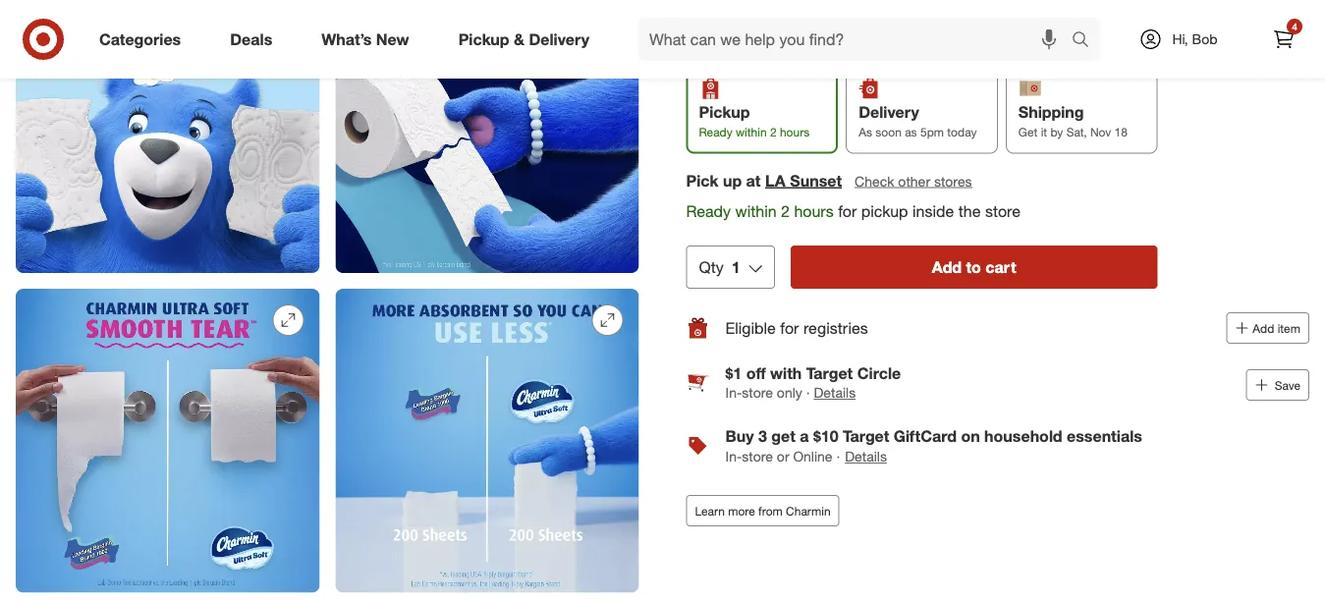Task type: vqa. For each thing, say whether or not it's contained in the screenshot.
Enter
no



Task type: locate. For each thing, give the bounding box(es) containing it.
target right 'with'
[[806, 364, 853, 383]]

store
[[985, 201, 1021, 220], [742, 384, 773, 401], [742, 448, 773, 465]]

target
[[806, 364, 853, 383], [843, 427, 889, 446]]

details up $10
[[814, 384, 856, 401]]

hours up la sunset button at the right of the page
[[780, 125, 810, 140]]

add item button
[[1226, 313, 1310, 344]]

2 down la on the right top of page
[[781, 201, 790, 220]]

∙ right only
[[806, 384, 810, 401]]

hours
[[780, 125, 810, 140], [794, 201, 834, 220]]

0 vertical spatial target
[[806, 364, 853, 383]]

learn more from charmin
[[695, 504, 831, 518]]

check
[[855, 172, 894, 189]]

1 vertical spatial ∙
[[836, 448, 840, 465]]

2 up la on the right top of page
[[770, 125, 777, 140]]

save button
[[1246, 370, 1310, 401]]

1 horizontal spatial ∙
[[836, 448, 840, 465]]

in-
[[725, 384, 742, 401], [725, 448, 742, 465]]

sat,
[[1066, 125, 1087, 140]]

pickup up up
[[699, 102, 750, 122]]

store down off
[[742, 384, 773, 401]]

1 in- from the top
[[725, 384, 742, 401]]

delivery right &
[[529, 30, 589, 49]]

1 vertical spatial store
[[742, 384, 773, 401]]

within up at
[[736, 125, 767, 140]]

2
[[770, 125, 777, 140], [781, 201, 790, 220]]

1 horizontal spatial add
[[1253, 321, 1274, 336]]

1 horizontal spatial delivery
[[859, 102, 919, 122]]

3
[[758, 427, 767, 446]]

1 vertical spatial add
[[1253, 321, 1274, 336]]

details button up $10
[[814, 383, 856, 403]]

0 vertical spatial for
[[838, 201, 857, 220]]

shipping get it by sat, nov 18
[[1019, 102, 1128, 140]]

pick
[[686, 171, 719, 190]]

get
[[772, 427, 796, 446]]

target right $10
[[843, 427, 889, 446]]

0 vertical spatial hours
[[780, 125, 810, 140]]

store down 3
[[742, 448, 773, 465]]

add for add to cart
[[932, 258, 962, 277]]

for right 'eligible'
[[780, 319, 799, 338]]

charmin ultra soft toilet paper, 4 of 13 image
[[335, 0, 639, 273]]

ready within 2 hours for pickup inside the store
[[686, 201, 1021, 220]]

0 vertical spatial ∙
[[806, 384, 810, 401]]

pickup left &
[[458, 30, 509, 49]]

in- down buy
[[725, 448, 742, 465]]

0 horizontal spatial 2
[[770, 125, 777, 140]]

0 vertical spatial ready
[[699, 125, 733, 140]]

pickup
[[861, 201, 908, 220]]

0 vertical spatial 2
[[770, 125, 777, 140]]

check other stores button
[[854, 170, 973, 192]]

ready down pick
[[686, 201, 731, 220]]

details button right online
[[844, 446, 888, 468]]

within
[[736, 125, 767, 140], [735, 201, 777, 220]]

0 horizontal spatial add
[[932, 258, 962, 277]]

for left the pickup
[[838, 201, 857, 220]]

pickup
[[458, 30, 509, 49], [699, 102, 750, 122]]

1 vertical spatial details button
[[844, 446, 888, 468]]

add inside button
[[1253, 321, 1274, 336]]

1 vertical spatial pickup
[[699, 102, 750, 122]]

add
[[932, 258, 962, 277], [1253, 321, 1274, 336]]

in- inside $1 off with target circle in-store only ∙ details
[[725, 384, 742, 401]]

as
[[905, 125, 917, 140]]

0 horizontal spatial delivery
[[529, 30, 589, 49]]

1
[[732, 258, 740, 277]]

$10
[[813, 427, 839, 446]]

0 vertical spatial add
[[932, 258, 962, 277]]

18
[[1115, 125, 1128, 140]]

&
[[514, 30, 525, 49]]

buy 3 get a $10 target giftcard on household essentials in-store or online ∙ details
[[725, 427, 1142, 465]]

pick up at la sunset
[[686, 171, 842, 190]]

cart
[[986, 258, 1016, 277]]

2 vertical spatial store
[[742, 448, 773, 465]]

online
[[793, 448, 833, 465]]

soon
[[876, 125, 902, 140]]

la sunset button
[[765, 169, 842, 192]]

add left item
[[1253, 321, 1274, 336]]

0 horizontal spatial ∙
[[806, 384, 810, 401]]

stores
[[934, 172, 972, 189]]

charmin ultra soft toilet paper, 5 of 13 image
[[16, 289, 320, 593]]

at
[[746, 171, 761, 190]]

1 horizontal spatial pickup
[[699, 102, 750, 122]]

pickup ready within 2 hours
[[699, 102, 810, 140]]

1 vertical spatial target
[[843, 427, 889, 446]]

1 vertical spatial within
[[735, 201, 777, 220]]

store right "the"
[[985, 201, 1021, 220]]

1 vertical spatial delivery
[[859, 102, 919, 122]]

0 vertical spatial pickup
[[458, 30, 509, 49]]

5pm
[[920, 125, 944, 140]]

add inside button
[[932, 258, 962, 277]]

ready inside 'pickup ready within 2 hours'
[[699, 125, 733, 140]]

0 vertical spatial details
[[814, 384, 856, 401]]

circle
[[857, 364, 901, 383]]

4 link
[[1262, 18, 1306, 61]]

by
[[1051, 125, 1063, 140]]

ready up pick
[[699, 125, 733, 140]]

details inside buy 3 get a $10 target giftcard on household essentials in-store or online ∙ details
[[845, 448, 887, 465]]

delivery
[[529, 30, 589, 49], [859, 102, 919, 122]]

only
[[777, 384, 802, 401]]

nov
[[1090, 125, 1111, 140]]

0 vertical spatial in-
[[725, 384, 742, 401]]

for
[[838, 201, 857, 220], [780, 319, 799, 338]]

eligible for registries
[[725, 319, 868, 338]]

in- down $1
[[725, 384, 742, 401]]

2 in- from the top
[[725, 448, 742, 465]]

1 vertical spatial 2
[[781, 201, 790, 220]]

0 vertical spatial store
[[985, 201, 1021, 220]]

details right online
[[845, 448, 887, 465]]

ready
[[699, 125, 733, 140], [686, 201, 731, 220]]

0 horizontal spatial for
[[780, 319, 799, 338]]

details
[[814, 384, 856, 401], [845, 448, 887, 465]]

to
[[966, 258, 981, 277]]

household
[[984, 427, 1063, 446]]

∙ down $10
[[836, 448, 840, 465]]

details inside $1 off with target circle in-store only ∙ details
[[814, 384, 856, 401]]

pickup inside 'pickup ready within 2 hours'
[[699, 102, 750, 122]]

1 vertical spatial in-
[[725, 448, 742, 465]]

add to cart button
[[791, 246, 1158, 289]]

qty 1
[[699, 258, 740, 277]]

within down at
[[735, 201, 777, 220]]

item
[[1278, 321, 1301, 336]]

on
[[961, 427, 980, 446]]

hours down sunset
[[794, 201, 834, 220]]

giftcard
[[894, 427, 957, 446]]

1 vertical spatial details
[[845, 448, 887, 465]]

details button
[[814, 383, 856, 403], [844, 446, 888, 468]]

more
[[728, 504, 755, 518]]

pickup for &
[[458, 30, 509, 49]]

add left to
[[932, 258, 962, 277]]

delivery up soon at right top
[[859, 102, 919, 122]]

0 horizontal spatial pickup
[[458, 30, 509, 49]]

0 vertical spatial delivery
[[529, 30, 589, 49]]

0 vertical spatial within
[[736, 125, 767, 140]]

∙ inside $1 off with target circle in-store only ∙ details
[[806, 384, 810, 401]]



Task type: describe. For each thing, give the bounding box(es) containing it.
what's new
[[321, 30, 409, 49]]

save
[[1275, 378, 1301, 393]]

pickup & delivery
[[458, 30, 589, 49]]

1 vertical spatial ready
[[686, 201, 731, 220]]

with
[[770, 364, 802, 383]]

learn more from charmin button
[[686, 495, 840, 527]]

deals
[[230, 30, 272, 49]]

what's new link
[[305, 18, 434, 61]]

new
[[376, 30, 409, 49]]

other
[[898, 172, 930, 189]]

deals element
[[686, 352, 1310, 480]]

add to cart
[[932, 258, 1016, 277]]

2 inside 'pickup ready within 2 hours'
[[770, 125, 777, 140]]

it
[[1041, 125, 1047, 140]]

what's
[[321, 30, 372, 49]]

learn
[[695, 504, 725, 518]]

delivery inside delivery as soon as 5pm today
[[859, 102, 919, 122]]

search button
[[1063, 18, 1110, 65]]

hi, bob
[[1172, 30, 1218, 48]]

buy 3 get a $10 target giftcard on household essentials link
[[725, 427, 1142, 446]]

inside
[[913, 201, 954, 220]]

store inside buy 3 get a $10 target giftcard on household essentials in-store or online ∙ details
[[742, 448, 773, 465]]

sunset
[[790, 171, 842, 190]]

in- inside buy 3 get a $10 target giftcard on household essentials in-store or online ∙ details
[[725, 448, 742, 465]]

bob
[[1192, 30, 1218, 48]]

$1 off with target circle in-store only ∙ details
[[725, 364, 901, 401]]

eligible
[[725, 319, 776, 338]]

add item
[[1253, 321, 1301, 336]]

shipping
[[1019, 102, 1084, 122]]

up
[[723, 171, 742, 190]]

check other stores
[[855, 172, 972, 189]]

la
[[765, 171, 786, 190]]

target inside buy 3 get a $10 target giftcard on household essentials in-store or online ∙ details
[[843, 427, 889, 446]]

hours inside 'pickup ready within 2 hours'
[[780, 125, 810, 140]]

a
[[800, 427, 809, 446]]

within inside 'pickup ready within 2 hours'
[[736, 125, 767, 140]]

categories
[[99, 30, 181, 49]]

pickup for ready
[[699, 102, 750, 122]]

charmin ultra soft toilet paper, 3 of 13 image
[[16, 0, 320, 273]]

charmin ultra soft toilet paper, 6 of 13 image
[[335, 289, 639, 593]]

$1
[[725, 364, 742, 383]]

add for add item
[[1253, 321, 1274, 336]]

buy
[[725, 427, 754, 446]]

essentials
[[1067, 427, 1142, 446]]

0 vertical spatial details button
[[814, 383, 856, 403]]

target inside $1 off with target circle in-store only ∙ details
[[806, 364, 853, 383]]

from
[[759, 504, 783, 518]]

pickup & delivery link
[[442, 18, 614, 61]]

off
[[746, 364, 766, 383]]

or
[[777, 448, 789, 465]]

get
[[1019, 125, 1038, 140]]

search
[[1063, 32, 1110, 51]]

1 vertical spatial for
[[780, 319, 799, 338]]

1 horizontal spatial 2
[[781, 201, 790, 220]]

hi,
[[1172, 30, 1188, 48]]

registries
[[803, 319, 868, 338]]

qty
[[699, 258, 724, 277]]

∙ inside buy 3 get a $10 target giftcard on household essentials in-store or online ∙ details
[[836, 448, 840, 465]]

deals link
[[213, 18, 297, 61]]

today
[[947, 125, 977, 140]]

4
[[1292, 20, 1298, 32]]

store inside $1 off with target circle in-store only ∙ details
[[742, 384, 773, 401]]

1 horizontal spatial for
[[838, 201, 857, 220]]

as
[[859, 125, 872, 140]]

categories link
[[83, 18, 206, 61]]

charmin
[[786, 504, 831, 518]]

1 vertical spatial hours
[[794, 201, 834, 220]]

the
[[959, 201, 981, 220]]

What can we help you find? suggestions appear below search field
[[638, 18, 1077, 61]]

delivery as soon as 5pm today
[[859, 102, 977, 140]]



